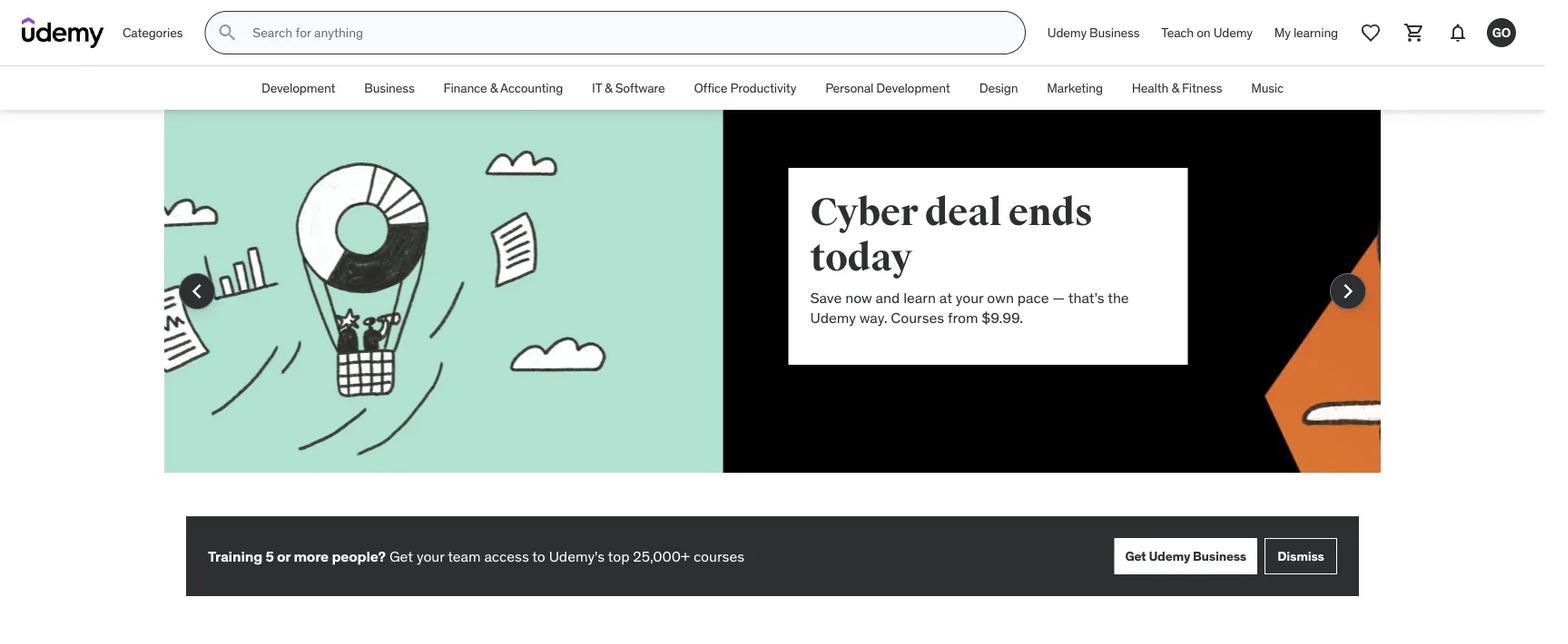 Task type: vqa. For each thing, say whether or not it's contained in the screenshot.
'Gift'
no



Task type: locate. For each thing, give the bounding box(es) containing it.
1 horizontal spatial your
[[811, 288, 838, 307]]

that's
[[923, 288, 959, 307]]

business left the dismiss
[[1193, 548, 1247, 564]]

1 horizontal spatial &
[[605, 80, 612, 96]]

0 horizontal spatial &
[[490, 80, 498, 96]]

& right finance
[[490, 80, 498, 96]]

your up from
[[811, 288, 838, 307]]

it
[[592, 80, 602, 96]]

1 vertical spatial business
[[364, 80, 415, 96]]

business
[[1090, 24, 1140, 41], [364, 80, 415, 96], [1193, 548, 1247, 564]]

udemy
[[1048, 24, 1087, 41], [1214, 24, 1253, 41], [665, 309, 711, 327], [1149, 548, 1190, 564]]

or
[[277, 547, 291, 565]]

2 development from the left
[[876, 80, 950, 96]]

deal
[[780, 189, 857, 236]]

go link
[[1480, 11, 1524, 54]]

1 horizontal spatial get
[[1125, 548, 1146, 564]]

way.
[[714, 309, 742, 327]]

3 & from the left
[[1172, 80, 1179, 96]]

get udemy business
[[1125, 548, 1247, 564]]

your left team
[[417, 547, 445, 565]]

1 development from the left
[[261, 80, 335, 96]]

team
[[448, 547, 481, 565]]

design link
[[965, 66, 1033, 110]]

teach on udemy link
[[1151, 11, 1264, 54]]

2 horizontal spatial business
[[1193, 548, 1247, 564]]

business left finance
[[364, 80, 415, 96]]

music link
[[1237, 66, 1298, 110]]

0 vertical spatial your
[[811, 288, 838, 307]]

finance
[[444, 80, 487, 96]]

courses
[[746, 309, 799, 327]]

1 horizontal spatial business
[[1090, 24, 1140, 41]]

2 & from the left
[[605, 80, 612, 96]]

business link
[[350, 66, 429, 110]]

&
[[490, 80, 498, 96], [605, 80, 612, 96], [1172, 80, 1179, 96]]

training 5 or more people? get your team access to udemy's top 25,000+ courses
[[208, 547, 745, 565]]

on
[[1197, 24, 1211, 41]]

& right health
[[1172, 80, 1179, 96]]

to
[[532, 547, 546, 565]]

cyber deal ends today save now and learn at your own pace — that's the udemy way. courses from $9.99.
[[665, 189, 984, 327]]

udemy inside udemy business link
[[1048, 24, 1087, 41]]

it & software link
[[578, 66, 680, 110]]

office
[[694, 80, 728, 96]]

0 horizontal spatial development
[[261, 80, 335, 96]]

accounting
[[500, 80, 563, 96]]

carousel element
[[0, 110, 1545, 517]]

udemy business link
[[1037, 11, 1151, 54]]

& for software
[[605, 80, 612, 96]]

personal development link
[[811, 66, 965, 110]]

business left "teach"
[[1090, 24, 1140, 41]]

it & software
[[592, 80, 665, 96]]

1 horizontal spatial development
[[876, 80, 950, 96]]

—
[[907, 288, 920, 307]]

your
[[811, 288, 838, 307], [417, 547, 445, 565]]

and
[[731, 288, 755, 307]]

0 horizontal spatial your
[[417, 547, 445, 565]]

cyber
[[665, 189, 773, 236]]

2 horizontal spatial &
[[1172, 80, 1179, 96]]

$9.99.
[[837, 309, 878, 327]]

submit search image
[[216, 22, 238, 44]]

finance & accounting
[[444, 80, 563, 96]]

1 & from the left
[[490, 80, 498, 96]]

0 vertical spatial business
[[1090, 24, 1140, 41]]

& right it
[[605, 80, 612, 96]]

get
[[389, 547, 413, 565], [1125, 548, 1146, 564]]

design
[[979, 80, 1018, 96]]

udemy business
[[1048, 24, 1140, 41]]

udemy inside cyber deal ends today save now and learn at your own pace — that's the udemy way. courses from $9.99.
[[665, 309, 711, 327]]

finance & accounting link
[[429, 66, 578, 110]]

development
[[261, 80, 335, 96], [876, 80, 950, 96]]

marketing
[[1047, 80, 1103, 96]]

fitness
[[1182, 80, 1222, 96]]

music
[[1251, 80, 1284, 96]]

go
[[1492, 24, 1511, 40]]



Task type: describe. For each thing, give the bounding box(es) containing it.
next image
[[1334, 277, 1363, 306]]

training
[[208, 547, 262, 565]]

personal
[[825, 80, 874, 96]]

2 vertical spatial business
[[1193, 548, 1247, 564]]

dismiss button
[[1265, 538, 1337, 575]]

ends
[[863, 189, 948, 236]]

shopping cart with 0 items image
[[1404, 22, 1426, 44]]

udemy image
[[22, 17, 104, 48]]

marketing link
[[1033, 66, 1118, 110]]

access
[[484, 547, 529, 565]]

office productivity link
[[680, 66, 811, 110]]

dismiss
[[1278, 548, 1325, 564]]

previous image
[[183, 277, 212, 306]]

categories
[[123, 24, 183, 41]]

my learning link
[[1264, 11, 1349, 54]]

udemy inside teach on udemy link
[[1214, 24, 1253, 41]]

udemy's
[[549, 547, 605, 565]]

at
[[794, 288, 807, 307]]

pace
[[872, 288, 904, 307]]

development link
[[247, 66, 350, 110]]

personal development
[[825, 80, 950, 96]]

my
[[1275, 24, 1291, 41]]

5
[[265, 547, 274, 565]]

& for accounting
[[490, 80, 498, 96]]

learning
[[1294, 24, 1338, 41]]

health & fitness
[[1132, 80, 1222, 96]]

0 horizontal spatial get
[[389, 547, 413, 565]]

0 horizontal spatial business
[[364, 80, 415, 96]]

udemy inside get udemy business link
[[1149, 548, 1190, 564]]

courses
[[694, 547, 745, 565]]

& for fitness
[[1172, 80, 1179, 96]]

development inside "link"
[[261, 80, 335, 96]]

notifications image
[[1447, 22, 1469, 44]]

own
[[842, 288, 869, 307]]

get udemy business link
[[1114, 538, 1258, 575]]

the
[[963, 288, 984, 307]]

my learning
[[1275, 24, 1338, 41]]

teach on udemy
[[1162, 24, 1253, 41]]

wishlist image
[[1360, 22, 1382, 44]]

teach
[[1162, 24, 1194, 41]]

from
[[803, 309, 833, 327]]

software
[[615, 80, 665, 96]]

office productivity
[[694, 80, 796, 96]]

now
[[700, 288, 727, 307]]

more
[[294, 547, 329, 565]]

Search for anything text field
[[249, 17, 1003, 48]]

save
[[665, 288, 697, 307]]

today
[[665, 234, 767, 281]]

top
[[608, 547, 630, 565]]

health
[[1132, 80, 1169, 96]]

productivity
[[731, 80, 796, 96]]

learn
[[758, 288, 791, 307]]

people?
[[332, 547, 386, 565]]

25,000+
[[633, 547, 690, 565]]

health & fitness link
[[1118, 66, 1237, 110]]

categories button
[[112, 11, 194, 54]]

your inside cyber deal ends today save now and learn at your own pace — that's the udemy way. courses from $9.99.
[[811, 288, 838, 307]]

1 vertical spatial your
[[417, 547, 445, 565]]



